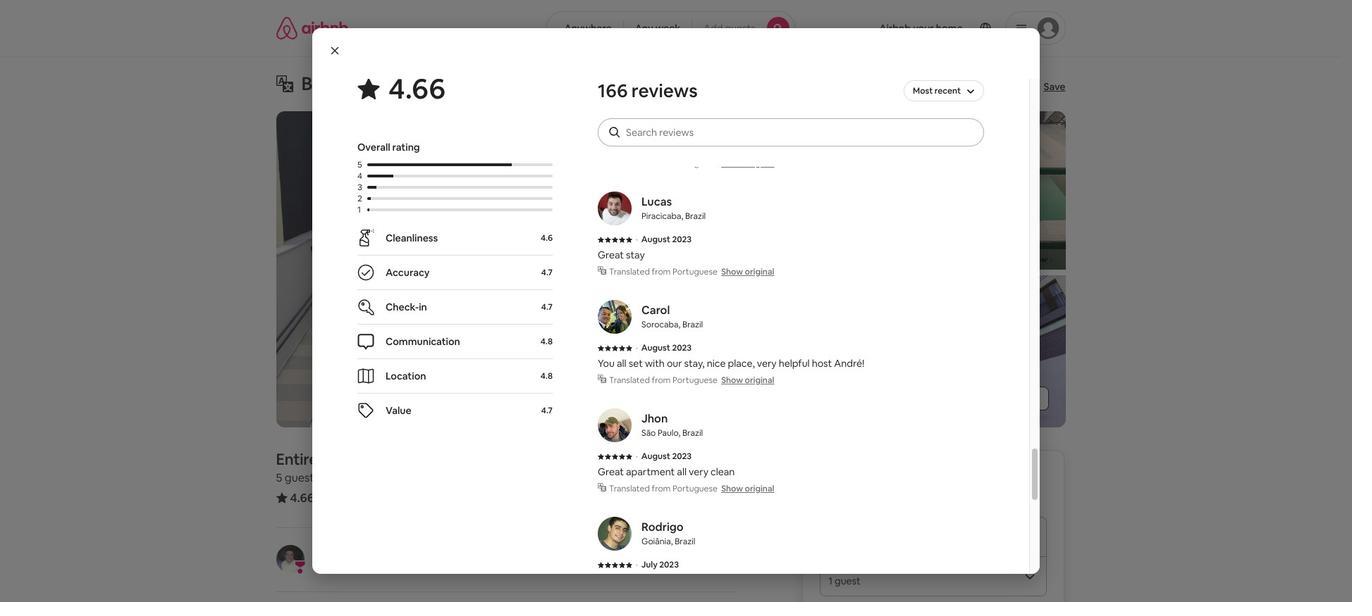 Task type: describe. For each thing, give the bounding box(es) containing it.
clean
[[711, 466, 735, 479]]

add guests
[[704, 22, 756, 35]]

brazil inside entire loft in bom retiro, brazil 5 guests
[[451, 450, 489, 470]]

· july 2023
[[636, 560, 679, 571]]

apartment inside the andré was super responsive, providing prompt response to questions ! the apartment is well located and served for what we needed! clean, well-maintained and organized. super recommend. translated from portuguese show original
[[598, 126, 647, 139]]

brazil inside lucas piracicaba, brazil
[[685, 211, 706, 222]]

original for lucas
[[745, 267, 774, 278]]

andré!
[[834, 357, 865, 370]]

in inside 4.66 dialog
[[419, 301, 427, 314]]

in inside entire loft in bom retiro, brazil 5 guests
[[349, 450, 362, 470]]

1
[[357, 204, 361, 216]]

hosting
[[409, 563, 443, 575]]

guests inside entire loft in bom retiro, brazil 5 guests
[[285, 471, 319, 486]]

the
[[917, 112, 935, 125]]

rodrigo image
[[598, 518, 632, 551]]

andré
[[598, 112, 626, 125]]

jhon image
[[598, 409, 632, 443]]

piracicaba,
[[642, 211, 683, 222]]

translated inside the andré was super responsive, providing prompt response to questions ! the apartment is well located and served for what we needed! clean, well-maintained and organized. super recommend. translated from portuguese show original
[[609, 158, 650, 169]]

translated for carol
[[609, 375, 650, 386]]

was
[[628, 112, 646, 125]]

lucas piracicaba, brazil
[[642, 195, 706, 222]]

2 vertical spatial all
[[677, 466, 687, 479]]

jhon image
[[598, 409, 632, 443]]

show all photos button
[[937, 387, 1049, 411]]

host
[[812, 357, 832, 370]]

stay
[[626, 249, 645, 262]]

great for jhon
[[598, 466, 624, 479]]

· for rodrigo
[[636, 560, 638, 571]]

center
[[452, 72, 512, 96]]

· august 2023 for jhon
[[636, 451, 692, 463]]

· for lucas
[[636, 234, 638, 245]]

bom retiro, expo center norte, allianz stadium. image 5 image
[[874, 275, 1066, 428]]

from inside the andré was super responsive, providing prompt response to questions ! the apartment is well located and served for what we needed! clean, well-maintained and organized. super recommend. translated from portuguese show original
[[652, 158, 671, 169]]

guests inside button
[[725, 22, 756, 35]]

bom retiro, expo center norte, allianz stadium.
[[301, 72, 712, 96]]

166
[[598, 79, 628, 103]]

4.7 for value
[[541, 405, 553, 417]]

well
[[658, 126, 675, 139]]

set
[[629, 357, 643, 370]]

value
[[386, 405, 411, 417]]

0 vertical spatial retiro,
[[345, 72, 401, 96]]

show original button for carol
[[721, 375, 774, 386]]

original for carol
[[745, 375, 774, 386]]

portuguese for carol
[[673, 375, 718, 386]]

show original button for lucas
[[721, 267, 774, 278]]

2 inside 4.66 dialog
[[357, 193, 362, 204]]

most recent
[[913, 85, 961, 97]]

sofá bi cama, acomoda duas pessoas. image
[[676, 275, 868, 428]]

check-
[[386, 301, 419, 314]]

goiânia,
[[642, 537, 673, 548]]

· left years
[[370, 563, 372, 575]]

nice
[[707, 357, 726, 370]]

none search field containing anywhere
[[547, 11, 795, 45]]

profile element
[[812, 0, 1066, 56]]

helpful
[[779, 357, 810, 370]]

rodrigo image
[[598, 518, 632, 551]]

0 horizontal spatial bom
[[301, 72, 341, 96]]

carol sorocaba, brazil
[[642, 303, 703, 331]]

piscina. image
[[676, 111, 868, 270]]

original inside the andré was super responsive, providing prompt response to questions ! the apartment is well located and served for what we needed! clean, well-maintained and organized. super recommend. translated from portuguese show original
[[745, 158, 774, 169]]

retiro, inside entire loft in bom retiro, brazil 5 guests
[[401, 450, 448, 470]]

0 horizontal spatial very
[[689, 466, 709, 479]]

1 · august 2023 from the top
[[636, 97, 692, 109]]

4.8 for communication
[[541, 336, 553, 348]]

Search reviews, Press 'Enter' to search text field
[[626, 125, 970, 140]]

super
[[648, 112, 673, 125]]

expo
[[405, 72, 448, 96]]

automatically translated title: bom retiro, expo center norte, allianz stadium. image
[[276, 75, 293, 92]]

translated for lucas
[[609, 267, 650, 278]]

show original button for jhon
[[721, 484, 774, 495]]

translated from portuguese show original for lucas
[[609, 267, 774, 278]]

portuguese inside the andré was super responsive, providing prompt response to questions ! the apartment is well located and served for what we needed! clean, well-maintained and organized. super recommend. translated from portuguese show original
[[673, 158, 718, 169]]

save button
[[1021, 75, 1071, 99]]

show inside the andré was super responsive, providing prompt response to questions ! the apartment is well located and served for what we needed! clean, well-maintained and organized. super recommend. translated from portuguese show original
[[721, 158, 743, 169]]

brazil inside jhon são paulo, brazil
[[682, 428, 703, 439]]

place,
[[728, 357, 755, 370]]

from for lucas
[[652, 267, 671, 278]]

4
[[357, 171, 362, 182]]

communication
[[386, 336, 460, 348]]

from for carol
[[652, 375, 671, 386]]

add
[[704, 22, 723, 35]]

needed!
[[822, 126, 860, 139]]

you
[[598, 357, 615, 370]]

check-in
[[386, 301, 427, 314]]

superhost · 2 years hosting
[[321, 563, 443, 575]]

photos
[[1005, 393, 1037, 405]]

allianz
[[575, 72, 632, 96]]

august for carol
[[641, 343, 670, 354]]

andré was super responsive, providing prompt response to questions ! the apartment is well located and served for what we needed! clean, well-maintained and organized. super recommend. translated from portuguese show original
[[598, 112, 984, 169]]

2023 for lucas
[[672, 234, 692, 245]]

carol
[[642, 303, 670, 318]]

jhon são paulo, brazil
[[642, 412, 703, 439]]

with
[[645, 357, 665, 370]]

served
[[734, 126, 764, 139]]

portuguese for lucas
[[673, 267, 718, 278]]

any week button
[[623, 11, 693, 45]]

clean,
[[862, 126, 890, 139]]

any
[[635, 22, 653, 35]]

entire
[[276, 450, 318, 470]]

overall
[[357, 141, 390, 154]]

for
[[767, 126, 780, 139]]

· for jhon
[[636, 451, 638, 463]]

great stay
[[598, 249, 645, 262]]

share button
[[964, 75, 1018, 99]]

entire loft in bom retiro, brazil 5 guests
[[276, 450, 489, 486]]

translated for jhon
[[609, 484, 650, 495]]

super
[[648, 140, 674, 153]]

share
[[987, 80, 1013, 93]]

located
[[678, 126, 712, 139]]

lucas
[[642, 195, 672, 209]]

portuguese for jhon
[[673, 484, 718, 495]]

show for lucas
[[721, 267, 743, 278]]

rating
[[392, 141, 420, 154]]

well-
[[892, 126, 914, 139]]

location
[[386, 370, 426, 383]]

1 horizontal spatial very
[[757, 357, 777, 370]]

overall rating
[[357, 141, 420, 154]]

bom inside entire loft in bom retiro, brazil 5 guests
[[365, 450, 398, 470]]



Task type: locate. For each thing, give the bounding box(es) containing it.
2023 up our
[[672, 343, 692, 354]]

4 portuguese from the top
[[673, 484, 718, 495]]

1 portuguese from the top
[[673, 158, 718, 169]]

· august 2023 for carol
[[636, 343, 692, 354]]

brazil inside rodrigo goiânia, brazil
[[675, 537, 695, 548]]

4.66 dialog
[[312, 28, 1040, 603]]

· for carol
[[636, 343, 638, 354]]

2 show original button from the top
[[721, 267, 774, 278]]

3 original from the top
[[745, 375, 774, 386]]

and right maintained
[[967, 126, 984, 139]]

2 vertical spatial 4.7
[[541, 405, 553, 417]]

são
[[642, 428, 656, 439]]

2023 for rodrigo
[[659, 560, 679, 571]]

· up set
[[636, 343, 638, 354]]

and up recommend.
[[714, 126, 731, 139]]

apartment up organized.
[[598, 126, 647, 139]]

most recent button
[[904, 79, 984, 103]]

0 horizontal spatial all
[[617, 357, 627, 370]]

original for jhon
[[745, 484, 774, 495]]

0 vertical spatial 4.8
[[541, 336, 553, 348]]

5 inside 4.66 dialog
[[357, 159, 362, 171]]

responsive,
[[676, 112, 727, 125]]

great left stay
[[598, 249, 624, 262]]

all inside button
[[992, 393, 1003, 405]]

years
[[382, 563, 406, 575]]

1 vertical spatial guests
[[285, 471, 319, 486]]

2023 up the great apartment all very clean
[[672, 451, 692, 463]]

4 august from the top
[[641, 451, 670, 463]]

1 vertical spatial retiro,
[[401, 450, 448, 470]]

retiro, down the value
[[401, 450, 448, 470]]

guests down entire
[[285, 471, 319, 486]]

piscina raiada. image
[[276, 111, 671, 428]]

our
[[667, 357, 682, 370]]

apartment down the são
[[626, 466, 675, 479]]

all left photos
[[992, 393, 1003, 405]]

2 from from the top
[[652, 267, 671, 278]]

0 vertical spatial all
[[617, 357, 627, 370]]

4.66 down entire
[[290, 491, 314, 506]]

· august 2023 up super
[[636, 97, 692, 109]]

4.7
[[541, 267, 553, 278], [541, 302, 553, 313], [541, 405, 553, 417]]

apartment
[[598, 126, 647, 139], [626, 466, 675, 479]]

3 translated from portuguese show original from the top
[[609, 484, 774, 495]]

translated down set
[[609, 375, 650, 386]]

0 vertical spatial bom
[[301, 72, 341, 96]]

2023 down the stadium.
[[672, 97, 692, 109]]

response
[[811, 112, 852, 125]]

· up stay
[[636, 234, 638, 245]]

· up the great apartment all very clean
[[636, 451, 638, 463]]

2 down 4
[[357, 193, 362, 204]]

2 horizontal spatial all
[[992, 393, 1003, 405]]

rodrigo
[[642, 520, 684, 535]]

1 vertical spatial translated from portuguese show original
[[609, 375, 774, 386]]

portuguese down recommend.
[[673, 158, 718, 169]]

1 vertical spatial all
[[992, 393, 1003, 405]]

1 vertical spatial bom
[[365, 450, 398, 470]]

stadium.
[[636, 72, 712, 96]]

piscina deck molhado. image
[[874, 111, 1066, 270]]

show for jhon
[[721, 484, 743, 495]]

1 translated from portuguese show original from the top
[[609, 267, 774, 278]]

1 horizontal spatial guests
[[725, 22, 756, 35]]

1 horizontal spatial in
[[419, 301, 427, 314]]

4 from from the top
[[652, 484, 671, 495]]

from down the great apartment all very clean
[[652, 484, 671, 495]]

0 horizontal spatial guests
[[285, 471, 319, 486]]

4.66 up 'rating'
[[388, 71, 446, 107]]

what
[[782, 126, 805, 139]]

recommend.
[[676, 140, 734, 153]]

show all photos
[[965, 393, 1037, 405]]

1 4.8 from the top
[[541, 336, 553, 348]]

carol image
[[598, 300, 632, 334], [598, 300, 632, 334]]

2023 for jhon
[[672, 451, 692, 463]]

bom right the automatically translated title: bom retiro, expo center norte, allianz stadium. image
[[301, 72, 341, 96]]

translated down stay
[[609, 267, 650, 278]]

providing
[[729, 112, 772, 125]]

2 · august 2023 from the top
[[636, 234, 692, 245]]

1 horizontal spatial 2
[[374, 563, 380, 575]]

guests right add
[[725, 22, 756, 35]]

1 august from the top
[[641, 97, 670, 109]]

great down jhon icon
[[598, 466, 624, 479]]

cleanliness
[[386, 232, 438, 245]]

recent
[[935, 85, 961, 97]]

3 · august 2023 from the top
[[636, 343, 692, 354]]

0 vertical spatial very
[[757, 357, 777, 370]]

2023 right july
[[659, 560, 679, 571]]

0 horizontal spatial 4.66
[[290, 491, 314, 506]]

1 original from the top
[[745, 158, 774, 169]]

translated from portuguese show original down the great apartment all very clean
[[609, 484, 774, 495]]

2023
[[672, 97, 692, 109], [672, 234, 692, 245], [672, 343, 692, 354], [672, 451, 692, 463], [659, 560, 679, 571]]

loft
[[321, 450, 346, 470]]

2 translated from the top
[[609, 267, 650, 278]]

1 horizontal spatial 4.66
[[388, 71, 446, 107]]

1 vertical spatial 4.7
[[541, 302, 553, 313]]

· august 2023 up with
[[636, 343, 692, 354]]

retiro, left "expo"
[[345, 72, 401, 96]]

great for lucas
[[598, 249, 624, 262]]

any week
[[635, 22, 681, 35]]

· up was
[[636, 97, 638, 109]]

1 vertical spatial very
[[689, 466, 709, 479]]

4.66 inside dialog
[[388, 71, 446, 107]]

2
[[357, 193, 362, 204], [374, 563, 380, 575]]

4.7 for accuracy
[[541, 267, 553, 278]]

4 show original button from the top
[[721, 484, 774, 495]]

from down with
[[652, 375, 671, 386]]

2 original from the top
[[745, 267, 774, 278]]

portuguese
[[673, 158, 718, 169], [673, 267, 718, 278], [673, 375, 718, 386], [673, 484, 718, 495]]

5 down entire
[[276, 471, 282, 486]]

paulo,
[[658, 428, 681, 439]]

0 vertical spatial translated from portuguese show original
[[609, 267, 774, 278]]

0 horizontal spatial 5
[[276, 471, 282, 486]]

0 vertical spatial guests
[[725, 22, 756, 35]]

2 vertical spatial translated from portuguese show original
[[609, 484, 774, 495]]

1 horizontal spatial bom
[[365, 450, 398, 470]]

show original button
[[721, 158, 774, 169], [721, 267, 774, 278], [721, 375, 774, 386], [721, 484, 774, 495]]

norte,
[[516, 72, 571, 96]]

3 from from the top
[[652, 375, 671, 386]]

portuguese down clean
[[673, 484, 718, 495]]

all for photos
[[992, 393, 1003, 405]]

· august 2023 up the great apartment all very clean
[[636, 451, 692, 463]]

3 portuguese from the top
[[673, 375, 718, 386]]

5 up 3
[[357, 159, 362, 171]]

3
[[357, 182, 362, 193]]

2 and from the left
[[967, 126, 984, 139]]

0 horizontal spatial and
[[714, 126, 731, 139]]

2023 down piracicaba,
[[672, 234, 692, 245]]

reviews
[[632, 79, 698, 103]]

save
[[1044, 80, 1066, 93]]

translated down the great apartment all very clean
[[609, 484, 650, 495]]

brazil inside the carol sorocaba, brazil
[[682, 319, 703, 331]]

4.8 for location
[[541, 371, 553, 382]]

very
[[757, 357, 777, 370], [689, 466, 709, 479]]

0 horizontal spatial in
[[349, 450, 362, 470]]

3 translated from the top
[[609, 375, 650, 386]]

in
[[419, 301, 427, 314], [349, 450, 362, 470]]

stay,
[[684, 357, 705, 370]]

we
[[807, 126, 820, 139]]

0 vertical spatial apartment
[[598, 126, 647, 139]]

bom right loft
[[365, 450, 398, 470]]

august up super
[[641, 97, 670, 109]]

all down paulo,
[[677, 466, 687, 479]]

· august 2023 down piracicaba,
[[636, 234, 692, 245]]

bom
[[301, 72, 341, 96], [365, 450, 398, 470]]

5 inside entire loft in bom retiro, brazil 5 guests
[[276, 471, 282, 486]]

3 4.7 from the top
[[541, 405, 553, 417]]

2 translated from portuguese show original from the top
[[609, 375, 774, 386]]

all
[[617, 357, 627, 370], [992, 393, 1003, 405], [677, 466, 687, 479]]

2 august from the top
[[641, 234, 670, 245]]

1 vertical spatial apartment
[[626, 466, 675, 479]]

translated from portuguese show original down "stay,"
[[609, 375, 774, 386]]

retiro,
[[345, 72, 401, 96], [401, 450, 448, 470]]

in up "communication"
[[419, 301, 427, 314]]

4 original from the top
[[745, 484, 774, 495]]

guests
[[725, 22, 756, 35], [285, 471, 319, 486]]

0 horizontal spatial 2
[[357, 193, 362, 204]]

4 translated from the top
[[609, 484, 650, 495]]

4.7 for check-in
[[541, 302, 553, 313]]

2 4.8 from the top
[[541, 371, 553, 382]]

rodrigo goiânia, brazil
[[642, 520, 695, 548]]

1 vertical spatial 5
[[276, 471, 282, 486]]

august down piracicaba,
[[641, 234, 670, 245]]

show inside button
[[965, 393, 990, 405]]

4.6
[[541, 233, 553, 244]]

superhost
[[321, 563, 368, 575]]

translated from portuguese show original for jhon
[[609, 484, 774, 495]]

sorocaba,
[[642, 319, 681, 331]]

to
[[855, 112, 864, 125]]

august up the great apartment all very clean
[[641, 451, 670, 463]]

0 vertical spatial great
[[598, 249, 624, 262]]

3 august from the top
[[641, 343, 670, 354]]

from for jhon
[[652, 484, 671, 495]]

2 great from the top
[[598, 466, 624, 479]]

0 vertical spatial 2
[[357, 193, 362, 204]]

3 show original button from the top
[[721, 375, 774, 386]]

host profile picture image
[[276, 546, 304, 574]]

1 horizontal spatial and
[[967, 126, 984, 139]]

august up with
[[641, 343, 670, 354]]

questions
[[867, 112, 911, 125]]

1 horizontal spatial 5
[[357, 159, 362, 171]]

!
[[913, 112, 915, 125]]

most
[[913, 85, 933, 97]]

1 from from the top
[[652, 158, 671, 169]]

you all set with our stay, nice place, very helpful host andré!
[[598, 357, 865, 370]]

0 vertical spatial 5
[[357, 159, 362, 171]]

anywhere button
[[547, 11, 624, 45]]

very left clean
[[689, 466, 709, 479]]

organized.
[[598, 140, 645, 153]]

translated from portuguese show original up the carol sorocaba, brazil
[[609, 267, 774, 278]]

jhon
[[642, 412, 668, 427]]

· left july
[[636, 560, 638, 571]]

original
[[745, 158, 774, 169], [745, 267, 774, 278], [745, 375, 774, 386], [745, 484, 774, 495]]

week
[[655, 22, 681, 35]]

1 4.7 from the top
[[541, 267, 553, 278]]

·
[[636, 97, 638, 109], [636, 234, 638, 245], [636, 343, 638, 354], [636, 451, 638, 463], [636, 560, 638, 571], [370, 563, 372, 575]]

1 vertical spatial 4.8
[[541, 371, 553, 382]]

in right loft
[[349, 450, 362, 470]]

1 horizontal spatial all
[[677, 466, 687, 479]]

portuguese up the carol sorocaba, brazil
[[673, 267, 718, 278]]

accuracy
[[386, 267, 430, 279]]

1 show original button from the top
[[721, 158, 774, 169]]

4 · august 2023 from the top
[[636, 451, 692, 463]]

1 and from the left
[[714, 126, 731, 139]]

all for set
[[617, 357, 627, 370]]

2023 for carol
[[672, 343, 692, 354]]

· august 2023 for lucas
[[636, 234, 692, 245]]

and
[[714, 126, 731, 139], [967, 126, 984, 139]]

1 vertical spatial great
[[598, 466, 624, 479]]

prompt
[[774, 112, 809, 125]]

1 translated from the top
[[609, 158, 650, 169]]

portuguese down "stay,"
[[673, 375, 718, 386]]

is
[[649, 126, 656, 139]]

very right place,
[[757, 357, 777, 370]]

add guests button
[[692, 11, 795, 45]]

1 great from the top
[[598, 249, 624, 262]]

0 vertical spatial 4.66
[[388, 71, 446, 107]]

None search field
[[547, 11, 795, 45]]

166 reviews
[[598, 79, 698, 103]]

lucas image
[[598, 192, 632, 226], [598, 192, 632, 226]]

translated from portuguese show original for carol
[[609, 375, 774, 386]]

anywhere
[[564, 22, 612, 35]]

translated from portuguese show original
[[609, 267, 774, 278], [609, 375, 774, 386], [609, 484, 774, 495]]

translated down organized.
[[609, 158, 650, 169]]

1 vertical spatial 2
[[374, 563, 380, 575]]

august for lucas
[[641, 234, 670, 245]]

august for jhon
[[641, 451, 670, 463]]

2 4.7 from the top
[[541, 302, 553, 313]]

0 vertical spatial 4.7
[[541, 267, 553, 278]]

august
[[641, 97, 670, 109], [641, 234, 670, 245], [641, 343, 670, 354], [641, 451, 670, 463]]

5
[[357, 159, 362, 171], [276, 471, 282, 486]]

0 vertical spatial in
[[419, 301, 427, 314]]

all left set
[[617, 357, 627, 370]]

show for carol
[[721, 375, 743, 386]]

from up carol
[[652, 267, 671, 278]]

1 vertical spatial 4.66
[[290, 491, 314, 506]]

2 left years
[[374, 563, 380, 575]]

from down super
[[652, 158, 671, 169]]

great apartment all very clean
[[598, 466, 735, 479]]

2 portuguese from the top
[[673, 267, 718, 278]]

1 vertical spatial in
[[349, 450, 362, 470]]

july
[[641, 560, 658, 571]]



Task type: vqa. For each thing, say whether or not it's contained in the screenshot.
by
no



